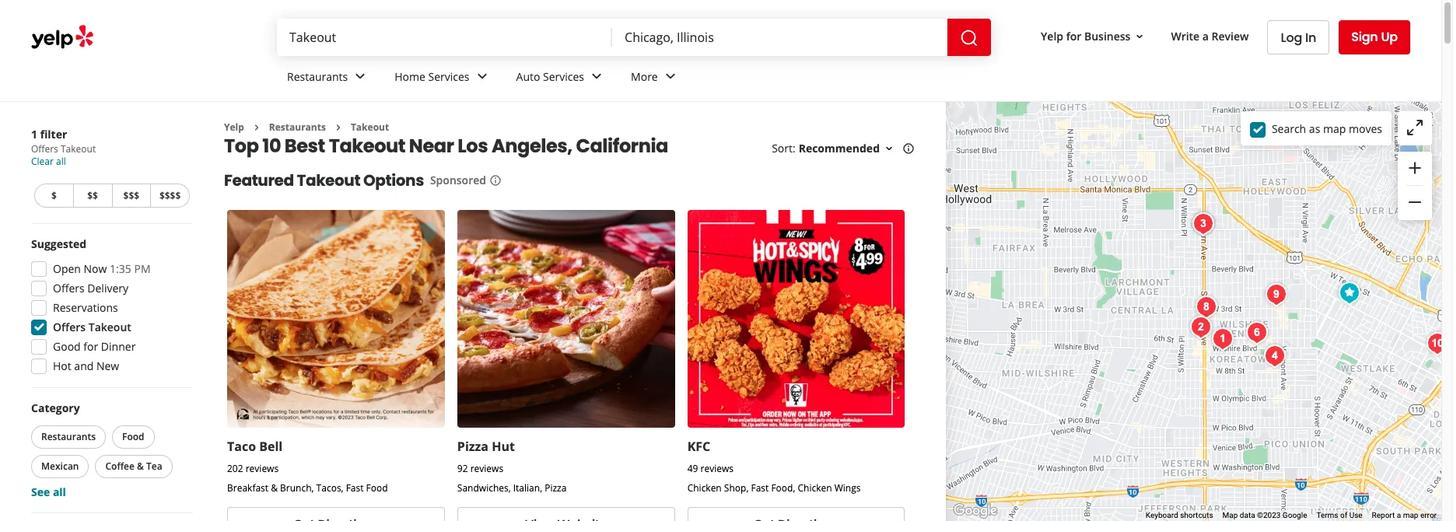 Task type: vqa. For each thing, say whether or not it's contained in the screenshot.
KFC
yes



Task type: locate. For each thing, give the bounding box(es) containing it.
16 chevron down v2 image for recommended
[[883, 143, 895, 155]]

food up the coffee & tea
[[122, 430, 144, 443]]

1 horizontal spatial services
[[543, 69, 584, 84]]

offers inside 1 filter offers takeout clear all
[[31, 142, 58, 156]]

24 chevron down v2 image left auto
[[473, 67, 491, 86]]

filter
[[40, 127, 67, 142]]

2 horizontal spatial 24 chevron down v2 image
[[587, 67, 606, 86]]

16 chevron down v2 image inside yelp for business button
[[1134, 30, 1146, 43]]

see all button
[[31, 485, 66, 499]]

24 chevron down v2 image inside the home services link
[[473, 67, 491, 86]]

2 vertical spatial group
[[28, 401, 193, 500]]

services
[[428, 69, 469, 84], [543, 69, 584, 84]]

1 vertical spatial map
[[1403, 511, 1418, 520]]

10
[[262, 133, 281, 159]]

1 vertical spatial 16 chevron down v2 image
[[883, 143, 895, 155]]

0 horizontal spatial none field
[[289, 29, 600, 46]]

report
[[1372, 511, 1395, 520]]

24 chevron down v2 image right auto services
[[587, 67, 606, 86]]

offers down open
[[53, 281, 85, 296]]

0 horizontal spatial services
[[428, 69, 469, 84]]

log
[[1281, 28, 1302, 46]]

1 vertical spatial all
[[53, 485, 66, 499]]

all inside 1 filter offers takeout clear all
[[56, 155, 66, 168]]

services inside auto services link
[[543, 69, 584, 84]]

see
[[31, 485, 50, 499]]

2 24 chevron down v2 image from the left
[[473, 67, 491, 86]]

zoom in image
[[1406, 158, 1424, 177]]

restaurants inside 'button'
[[41, 430, 96, 443]]

terms of use link
[[1316, 511, 1362, 520]]

offers for offers delivery
[[53, 281, 85, 296]]

reviews up sandwiches,
[[470, 462, 503, 475]]

0 vertical spatial for
[[1066, 28, 1081, 43]]

tea
[[146, 460, 162, 473]]

error
[[1420, 511, 1437, 520]]

category
[[31, 401, 80, 415]]

1 vertical spatial food
[[366, 482, 388, 495]]

california
[[576, 133, 668, 159]]

©2023
[[1257, 511, 1281, 520]]

& inside button
[[137, 460, 144, 473]]

services right home
[[428, 69, 469, 84]]

taco
[[227, 438, 256, 455]]

featured
[[224, 170, 294, 192]]

$$
[[87, 189, 98, 202]]

italian,
[[513, 482, 542, 495]]

none field up home services
[[289, 29, 600, 46]]

3 24 chevron down v2 image from the left
[[587, 67, 606, 86]]

for left business
[[1066, 28, 1081, 43]]

restaurants right top
[[269, 121, 326, 134]]

chicken
[[687, 482, 722, 495], [798, 482, 832, 495]]

0 horizontal spatial a
[[1202, 28, 1209, 43]]

restaurants inside business categories element
[[287, 69, 348, 84]]

reviews right 49
[[700, 462, 733, 475]]

pm
[[134, 261, 151, 276]]

map right as
[[1323, 121, 1346, 136]]

auto services
[[516, 69, 584, 84]]

16 chevron down v2 image
[[1134, 30, 1146, 43], [883, 143, 895, 155]]

24 chevron down v2 image left home
[[351, 67, 370, 86]]

0 horizontal spatial reviews
[[246, 462, 279, 475]]

yelp
[[1041, 28, 1063, 43], [224, 121, 244, 134]]

2 vertical spatial offers
[[53, 320, 86, 334]]

16 info v2 image
[[902, 143, 915, 155]]

0 vertical spatial all
[[56, 155, 66, 168]]

for down offers takeout
[[83, 339, 98, 354]]

none field find
[[289, 29, 600, 46]]

16 chevron down v2 image right business
[[1134, 30, 1146, 43]]

pizza up 92
[[457, 438, 489, 455]]

& inside taco bell 202 reviews breakfast & brunch, tacos, fast food
[[271, 482, 278, 495]]

map data ©2023 google
[[1222, 511, 1307, 520]]

auto services link
[[504, 56, 618, 101]]

restaurants link
[[275, 56, 382, 101], [269, 121, 326, 134]]

restaurants up mexican
[[41, 430, 96, 443]]

0 vertical spatial offers
[[31, 142, 58, 156]]

16 chevron down v2 image left 16 info v2 image
[[883, 143, 895, 155]]

1 vertical spatial offers
[[53, 281, 85, 296]]

fast
[[346, 482, 364, 495], [751, 482, 769, 495]]

services right auto
[[543, 69, 584, 84]]

rice chicken image
[[1259, 340, 1290, 371]]

restaurants link up takeout 'link'
[[275, 56, 382, 101]]

24 chevron down v2 image for home services
[[473, 67, 491, 86]]

expand map image
[[1406, 118, 1424, 137]]

202
[[227, 462, 243, 475]]

pizza hut 92 reviews sandwiches, italian, pizza
[[457, 438, 567, 495]]

fast left food,
[[751, 482, 769, 495]]

0 vertical spatial group
[[1398, 152, 1432, 220]]

1:35
[[110, 261, 131, 276]]

& left the brunch,
[[271, 482, 278, 495]]

1 horizontal spatial &
[[271, 482, 278, 495]]

0 vertical spatial yelp
[[1041, 28, 1063, 43]]

$
[[51, 189, 57, 202]]

1 fast from the left
[[346, 482, 364, 495]]

all right the 'see'
[[53, 485, 66, 499]]

1 filter offers takeout clear all
[[31, 127, 96, 168]]

1 horizontal spatial yelp
[[1041, 28, 1063, 43]]

2 chicken from the left
[[798, 482, 832, 495]]

1 vertical spatial group
[[26, 236, 193, 379]]

1 services from the left
[[428, 69, 469, 84]]

0 vertical spatial a
[[1202, 28, 1209, 43]]

sandwiches,
[[457, 482, 511, 495]]

search as map moves
[[1272, 121, 1382, 136]]

1 horizontal spatial reviews
[[470, 462, 503, 475]]

yelp left business
[[1041, 28, 1063, 43]]

services inside the home services link
[[428, 69, 469, 84]]

0 horizontal spatial 24 chevron down v2 image
[[351, 67, 370, 86]]

0 vertical spatial restaurants
[[287, 69, 348, 84]]

angeles,
[[492, 133, 572, 159]]

offers up good
[[53, 320, 86, 334]]

new
[[96, 359, 119, 373]]

fast inside taco bell 202 reviews breakfast & brunch, tacos, fast food
[[346, 482, 364, 495]]

map
[[1323, 121, 1346, 136], [1403, 511, 1418, 520]]

fast inside 'kfc 49 reviews chicken shop, fast food, chicken wings'
[[751, 482, 769, 495]]

hut
[[492, 438, 515, 455]]

the kimbap image
[[1191, 291, 1222, 322]]

kfc 49 reviews chicken shop, fast food, chicken wings
[[687, 438, 861, 495]]

0 horizontal spatial fast
[[346, 482, 364, 495]]

1 horizontal spatial 24 chevron down v2 image
[[473, 67, 491, 86]]

0 horizontal spatial pizza
[[457, 438, 489, 455]]

reviews inside pizza hut 92 reviews sandwiches, italian, pizza
[[470, 462, 503, 475]]

chicken right food,
[[798, 482, 832, 495]]

16 chevron right v2 image right yelp link
[[250, 121, 263, 134]]

takeout
[[351, 121, 389, 134], [329, 133, 405, 159], [61, 142, 96, 156], [297, 170, 360, 192], [88, 320, 131, 334]]

pizza right italian,
[[545, 482, 567, 495]]

1 vertical spatial for
[[83, 339, 98, 354]]

sponsored
[[430, 173, 486, 188]]

16 chevron down v2 image inside recommended popup button
[[883, 143, 895, 155]]

0 vertical spatial food
[[122, 430, 144, 443]]

food inside button
[[122, 430, 144, 443]]

taco bell 202 reviews breakfast & brunch, tacos, fast food
[[227, 438, 388, 495]]

24 chevron down v2 image
[[351, 67, 370, 86], [473, 67, 491, 86], [587, 67, 606, 86]]

yelp inside button
[[1041, 28, 1063, 43]]

0 vertical spatial pizza
[[457, 438, 489, 455]]

for inside button
[[1066, 28, 1081, 43]]

2 vertical spatial restaurants
[[41, 430, 96, 443]]

yelp for business
[[1041, 28, 1131, 43]]

$$$$
[[159, 189, 181, 202]]

tacos,
[[316, 482, 343, 495]]

0 vertical spatial &
[[137, 460, 144, 473]]

reviews for bell
[[246, 462, 279, 475]]

2 horizontal spatial reviews
[[700, 462, 733, 475]]

1 horizontal spatial none field
[[625, 29, 935, 46]]

keyboard shortcuts
[[1146, 511, 1213, 520]]

map left error
[[1403, 511, 1418, 520]]

all right clear
[[56, 155, 66, 168]]

auto
[[516, 69, 540, 84]]

cooking mom image
[[1207, 323, 1238, 354]]

log in link
[[1268, 20, 1330, 54]]

1 horizontal spatial food
[[366, 482, 388, 495]]

16 chevron right v2 image
[[250, 121, 263, 134], [332, 121, 345, 134]]

1 horizontal spatial for
[[1066, 28, 1081, 43]]

0 vertical spatial 16 chevron down v2 image
[[1134, 30, 1146, 43]]

None field
[[289, 29, 600, 46], [625, 29, 935, 46]]

offers down filter
[[31, 142, 58, 156]]

food,
[[771, 482, 795, 495]]

search image
[[960, 28, 979, 47]]

0 horizontal spatial map
[[1323, 121, 1346, 136]]

2 none field from the left
[[625, 29, 935, 46]]

yelp left 10
[[224, 121, 244, 134]]

fast right tacos,
[[346, 482, 364, 495]]

24 chevron down v2 image for restaurants
[[351, 67, 370, 86]]

0 horizontal spatial food
[[122, 430, 144, 443]]

business categories element
[[275, 56, 1410, 101]]

clear all link
[[31, 155, 66, 168]]

kfc link
[[687, 438, 710, 455]]

2 services from the left
[[543, 69, 584, 84]]

24 chevron down v2 image
[[661, 67, 680, 86]]

0 horizontal spatial &
[[137, 460, 144, 473]]

& left the tea
[[137, 460, 144, 473]]

1 horizontal spatial fast
[[751, 482, 769, 495]]

1 24 chevron down v2 image from the left
[[351, 67, 370, 86]]

16 chevron right v2 image for takeout
[[332, 121, 345, 134]]

1 16 chevron right v2 image from the left
[[250, 121, 263, 134]]

a right report
[[1397, 511, 1401, 520]]

dinner
[[101, 339, 136, 354]]

0 horizontal spatial 16 chevron right v2 image
[[250, 121, 263, 134]]

zoom out image
[[1406, 193, 1424, 212]]

report a map error link
[[1372, 511, 1437, 520]]

2 16 chevron right v2 image from the left
[[332, 121, 345, 134]]

yelp for business button
[[1035, 22, 1152, 50]]

pizza
[[457, 438, 489, 455], [545, 482, 567, 495]]

rikas peruvian cuisine image
[[1261, 279, 1292, 310]]

reviews for hut
[[470, 462, 503, 475]]

review
[[1212, 28, 1249, 43]]

1 horizontal spatial map
[[1403, 511, 1418, 520]]

chicken down 49
[[687, 482, 722, 495]]

restaurants up 'best' at the top left
[[287, 69, 348, 84]]

3 reviews from the left
[[700, 462, 733, 475]]

terms
[[1316, 511, 1338, 520]]

recommended button
[[799, 141, 895, 156]]

food
[[122, 430, 144, 443], [366, 482, 388, 495]]

2 fast from the left
[[751, 482, 769, 495]]

restaurants link right top
[[269, 121, 326, 134]]

92
[[457, 462, 468, 475]]

takeout link
[[351, 121, 389, 134]]

1 vertical spatial yelp
[[224, 121, 244, 134]]

0 horizontal spatial yelp
[[224, 121, 244, 134]]

1 reviews from the left
[[246, 462, 279, 475]]

report a map error
[[1372, 511, 1437, 520]]

0 horizontal spatial 16 chevron down v2 image
[[883, 143, 895, 155]]

food right tacos,
[[366, 482, 388, 495]]

0 vertical spatial map
[[1323, 121, 1346, 136]]

None search field
[[277, 19, 994, 56]]

1 horizontal spatial 16 chevron down v2 image
[[1134, 30, 1146, 43]]

map for error
[[1403, 511, 1418, 520]]

2 reviews from the left
[[470, 462, 503, 475]]

a right "write"
[[1202, 28, 1209, 43]]

reviews inside taco bell 202 reviews breakfast & brunch, tacos, fast food
[[246, 462, 279, 475]]

none field up business categories element
[[625, 29, 935, 46]]

1 none field from the left
[[289, 29, 600, 46]]

1 horizontal spatial a
[[1397, 511, 1401, 520]]

write a review link
[[1165, 22, 1255, 50]]

1 horizontal spatial 16 chevron right v2 image
[[332, 121, 345, 134]]

group
[[1398, 152, 1432, 220], [26, 236, 193, 379], [28, 401, 193, 500]]

a for report
[[1397, 511, 1401, 520]]

0 horizontal spatial for
[[83, 339, 98, 354]]

24 chevron down v2 image inside auto services link
[[587, 67, 606, 86]]

reviews inside 'kfc 49 reviews chicken shop, fast food, chicken wings'
[[700, 462, 733, 475]]

1 vertical spatial &
[[271, 482, 278, 495]]

food button
[[112, 425, 154, 449]]

1 vertical spatial a
[[1397, 511, 1401, 520]]

1 horizontal spatial chicken
[[798, 482, 832, 495]]

$$$ button
[[112, 184, 150, 208]]

49
[[687, 462, 698, 475]]

none field the near
[[625, 29, 935, 46]]

offers delivery
[[53, 281, 128, 296]]

reviews down taco bell link at the bottom of page
[[246, 462, 279, 475]]

0 horizontal spatial chicken
[[687, 482, 722, 495]]

map
[[1222, 511, 1238, 520]]

16 chevron right v2 image left takeout 'link'
[[332, 121, 345, 134]]

Find text field
[[289, 29, 600, 46]]

1 vertical spatial pizza
[[545, 482, 567, 495]]



Task type: describe. For each thing, give the bounding box(es) containing it.
brunch,
[[280, 482, 314, 495]]

shortcuts
[[1180, 511, 1213, 520]]

business
[[1084, 28, 1131, 43]]

in
[[1305, 28, 1316, 46]]

log in
[[1281, 28, 1316, 46]]

1
[[31, 127, 37, 142]]

map region
[[844, 0, 1453, 521]]

now
[[84, 261, 107, 276]]

taco bell image
[[1334, 277, 1365, 308]]

hot and new
[[53, 359, 119, 373]]

food inside taco bell 202 reviews breakfast & brunch, tacos, fast food
[[366, 482, 388, 495]]

moves
[[1349, 121, 1382, 136]]

restaurants for restaurants 'button'
[[41, 430, 96, 443]]

chd mandu la image
[[1241, 317, 1272, 348]]

group containing suggested
[[26, 236, 193, 379]]

abuelita's birria & mexican food image
[[1187, 208, 1219, 239]]

pizza hut link
[[457, 438, 515, 455]]

home services link
[[382, 56, 504, 101]]

1 vertical spatial restaurants link
[[269, 121, 326, 134]]

kfc
[[687, 438, 710, 455]]

search
[[1272, 121, 1306, 136]]

16 chevron right v2 image for restaurants
[[250, 121, 263, 134]]

0 vertical spatial restaurants link
[[275, 56, 382, 101]]

coffee & tea
[[105, 460, 162, 473]]

of
[[1340, 511, 1347, 520]]

16 chevron down v2 image for yelp for business
[[1134, 30, 1146, 43]]

hot
[[53, 359, 71, 373]]

services for auto services
[[543, 69, 584, 84]]

near
[[409, 133, 454, 159]]

good for dinner
[[53, 339, 136, 354]]

$$$$ button
[[150, 184, 190, 208]]

google
[[1283, 511, 1307, 520]]

more link
[[618, 56, 692, 101]]

takeout inside group
[[88, 320, 131, 334]]

wings
[[834, 482, 861, 495]]

group containing category
[[28, 401, 193, 500]]

featured takeout options
[[224, 170, 424, 192]]

takeout inside 1 filter offers takeout clear all
[[61, 142, 96, 156]]

google image
[[950, 501, 1001, 521]]

mexican
[[41, 460, 79, 473]]

reservations
[[53, 300, 118, 315]]

coffee
[[105, 460, 135, 473]]

$ button
[[34, 184, 73, 208]]

home
[[395, 69, 425, 84]]

best
[[285, 133, 325, 159]]

see all
[[31, 485, 66, 499]]

$$ button
[[73, 184, 112, 208]]

write a review
[[1171, 28, 1249, 43]]

sign up
[[1351, 28, 1398, 46]]

coffee & tea button
[[95, 455, 172, 478]]

top
[[224, 133, 259, 159]]

los
[[458, 133, 488, 159]]

keyboard shortcuts button
[[1146, 510, 1213, 521]]

good
[[53, 339, 81, 354]]

offers takeout
[[53, 320, 131, 334]]

write
[[1171, 28, 1200, 43]]

home services
[[395, 69, 469, 84]]

seoul sausage company image
[[1422, 328, 1453, 359]]

data
[[1240, 511, 1255, 520]]

top 10 best takeout near los angeles, california
[[224, 133, 668, 159]]

yelp link
[[224, 121, 244, 134]]

map for moves
[[1323, 121, 1346, 136]]

and
[[74, 359, 94, 373]]

terms of use
[[1316, 511, 1362, 520]]

delivery
[[87, 281, 128, 296]]

yelp for yelp for business
[[1041, 28, 1063, 43]]

a for write
[[1202, 28, 1209, 43]]

Near text field
[[625, 29, 935, 46]]

1 vertical spatial restaurants
[[269, 121, 326, 134]]

tip's house image
[[1185, 312, 1216, 343]]

offers for offers takeout
[[53, 320, 86, 334]]

yelp for yelp link
[[224, 121, 244, 134]]

more
[[631, 69, 658, 84]]

sort:
[[772, 141, 795, 156]]

for for business
[[1066, 28, 1081, 43]]

restaurants button
[[31, 425, 106, 449]]

up
[[1381, 28, 1398, 46]]

breakfast
[[227, 482, 268, 495]]

as
[[1309, 121, 1320, 136]]

for for dinner
[[83, 339, 98, 354]]

open now 1:35 pm
[[53, 261, 151, 276]]

recommended
[[799, 141, 880, 156]]

gengis khan image
[[1187, 208, 1219, 239]]

open
[[53, 261, 81, 276]]

$$$
[[123, 189, 139, 202]]

restaurants for the top restaurants link
[[287, 69, 348, 84]]

bell
[[259, 438, 283, 455]]

options
[[363, 170, 424, 192]]

1 chicken from the left
[[687, 482, 722, 495]]

services for home services
[[428, 69, 469, 84]]

use
[[1349, 511, 1362, 520]]

1 horizontal spatial pizza
[[545, 482, 567, 495]]

sign up link
[[1339, 20, 1410, 54]]

sign
[[1351, 28, 1378, 46]]

clear
[[31, 155, 54, 168]]

shop,
[[724, 482, 749, 495]]

suggested
[[31, 236, 86, 251]]

24 chevron down v2 image for auto services
[[587, 67, 606, 86]]

taco bell link
[[227, 438, 283, 455]]

16 info v2 image
[[489, 174, 502, 187]]



